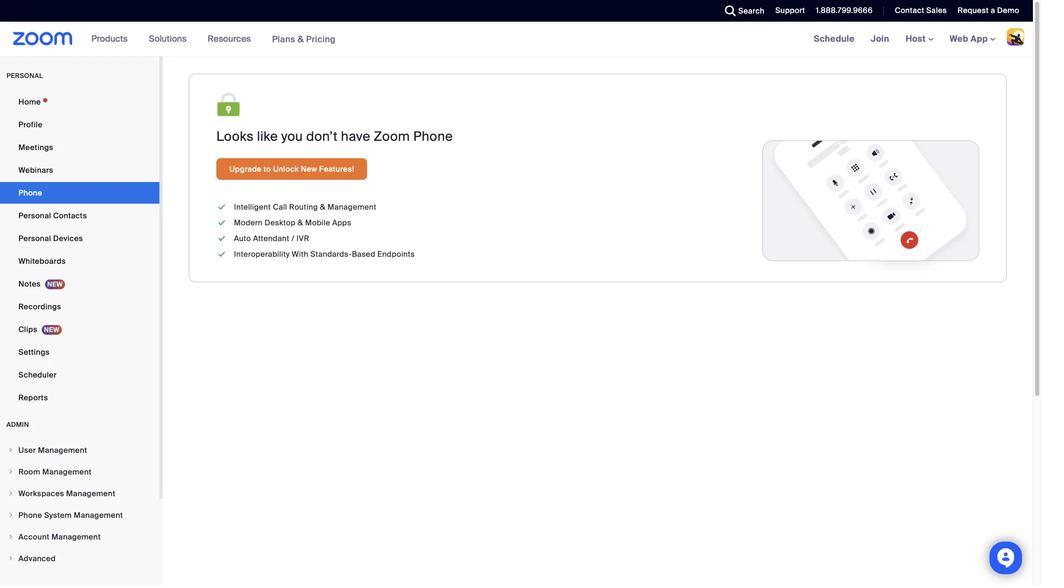 Task type: vqa. For each thing, say whether or not it's contained in the screenshot.
Chrome
no



Task type: describe. For each thing, give the bounding box(es) containing it.
auto
[[234, 234, 251, 243]]

contacts
[[53, 211, 87, 221]]

workspaces
[[18, 489, 64, 499]]

home
[[18, 97, 41, 107]]

new
[[301, 164, 317, 174]]

checked image
[[216, 233, 227, 245]]

endpoints
[[377, 249, 415, 259]]

interoperability
[[234, 249, 290, 259]]

profile picture image
[[1007, 28, 1024, 46]]

recordings
[[18, 302, 61, 312]]

contact
[[895, 5, 924, 15]]

reports link
[[0, 387, 159, 409]]

mobile
[[305, 218, 330, 228]]

looks
[[216, 128, 254, 145]]

search
[[738, 6, 765, 16]]

/
[[291, 234, 295, 243]]

desktop
[[265, 218, 296, 228]]

checked image for intelligent
[[216, 202, 227, 213]]

management for account management
[[52, 533, 101, 542]]

checked image for interoperability
[[216, 249, 227, 260]]

unlock
[[273, 164, 299, 174]]

room management menu item
[[0, 462, 159, 483]]

devices
[[53, 234, 83, 243]]

based
[[352, 249, 375, 259]]

clips
[[18, 325, 37, 335]]

looks like you don't have zoom phone
[[216, 128, 453, 145]]

settings link
[[0, 342, 159, 363]]

standards-
[[310, 249, 352, 259]]

modern
[[234, 218, 263, 228]]

admin menu menu
[[0, 440, 159, 570]]

upgrade to unlock new features! button
[[216, 158, 367, 180]]

like
[[257, 128, 278, 145]]

account management
[[18, 533, 101, 542]]

workspaces management
[[18, 489, 115, 499]]

routing
[[289, 202, 318, 212]]

personal devices link
[[0, 228, 159, 249]]

auto attendant / ivr
[[234, 234, 309, 243]]

clips link
[[0, 319, 159, 341]]

have
[[341, 128, 370, 145]]

a
[[991, 5, 995, 15]]

join link
[[863, 22, 898, 56]]

notes
[[18, 279, 41, 289]]

account management menu item
[[0, 527, 159, 548]]

ivr
[[297, 234, 309, 243]]

phone system management
[[18, 511, 123, 521]]

admin
[[7, 421, 29, 429]]

product information navigation
[[83, 22, 344, 57]]

request a demo
[[958, 5, 1019, 15]]

room
[[18, 467, 40, 477]]

modern desktop & mobile apps
[[234, 218, 351, 228]]

webinars
[[18, 165, 53, 175]]

zoom logo image
[[13, 32, 72, 46]]

schedule
[[814, 33, 855, 44]]

with
[[292, 249, 308, 259]]

products
[[91, 33, 128, 44]]

phone for phone link
[[18, 188, 42, 198]]

personal contacts link
[[0, 205, 159, 227]]

advanced
[[18, 554, 56, 564]]

right image for phone system management
[[8, 512, 14, 519]]

user
[[18, 446, 36, 456]]

notes link
[[0, 273, 159, 295]]

phone link
[[0, 182, 159, 204]]

scheduler link
[[0, 364, 159, 386]]

management for room management
[[42, 467, 92, 477]]

1.888.799.9666
[[816, 5, 873, 15]]

pricing
[[306, 33, 336, 45]]



Task type: locate. For each thing, give the bounding box(es) containing it.
scheduler
[[18, 370, 57, 380]]

2 vertical spatial phone
[[18, 511, 42, 521]]

intelligent
[[234, 202, 271, 212]]

meetings
[[18, 143, 53, 152]]

web app
[[950, 33, 988, 44]]

right image for user
[[8, 447, 14, 454]]

right image left user
[[8, 447, 14, 454]]

checked image left intelligent
[[216, 202, 227, 213]]

search button
[[717, 0, 767, 22]]

right image for account
[[8, 534, 14, 541]]

management up 'room management'
[[38, 446, 87, 456]]

host
[[906, 33, 928, 44]]

you
[[281, 128, 303, 145]]

right image left advanced
[[8, 556, 14, 562]]

personal inside personal devices link
[[18, 234, 51, 243]]

2 vertical spatial right image
[[8, 512, 14, 519]]

2 vertical spatial &
[[298, 218, 303, 228]]

right image inside user management menu item
[[8, 447, 14, 454]]

plans & pricing
[[272, 33, 336, 45]]

contact sales link
[[887, 0, 950, 22], [895, 5, 947, 15]]

management up apps
[[328, 202, 376, 212]]

3 checked image from the top
[[216, 249, 227, 260]]

1 checked image from the top
[[216, 202, 227, 213]]

1.888.799.9666 button
[[808, 0, 875, 22], [816, 5, 873, 15]]

profile link
[[0, 114, 159, 136]]

account
[[18, 533, 50, 542]]

call
[[273, 202, 287, 212]]

phone down webinars
[[18, 188, 42, 198]]

right image left workspaces on the bottom left of page
[[8, 491, 14, 497]]

intelligent call routing & management
[[234, 202, 376, 212]]

1 vertical spatial personal
[[18, 234, 51, 243]]

personal for personal contacts
[[18, 211, 51, 221]]

& inside product information navigation
[[298, 33, 304, 45]]

products button
[[91, 22, 133, 56]]

2 vertical spatial checked image
[[216, 249, 227, 260]]

&
[[298, 33, 304, 45], [320, 202, 326, 212], [298, 218, 303, 228]]

resources
[[208, 33, 251, 44]]

features!
[[319, 164, 354, 174]]

banner containing products
[[0, 22, 1033, 57]]

management for user management
[[38, 446, 87, 456]]

personal devices
[[18, 234, 83, 243]]

1 vertical spatial phone
[[18, 188, 42, 198]]

2 personal from the top
[[18, 234, 51, 243]]

plans & pricing link
[[272, 33, 336, 45], [272, 33, 336, 45]]

phone up account
[[18, 511, 42, 521]]

management up the advanced menu item
[[52, 533, 101, 542]]

right image left account
[[8, 534, 14, 541]]

right image inside phone system management menu item
[[8, 512, 14, 519]]

1 right image from the top
[[8, 469, 14, 476]]

web
[[950, 33, 969, 44]]

whiteboards link
[[0, 251, 159, 272]]

personal
[[7, 72, 43, 80]]

checked image up checked icon
[[216, 217, 227, 229]]

& up ivr
[[298, 218, 303, 228]]

& right plans
[[298, 33, 304, 45]]

phone
[[413, 128, 453, 145], [18, 188, 42, 198], [18, 511, 42, 521]]

personal inside personal contacts "link"
[[18, 211, 51, 221]]

workspaces management menu item
[[0, 484, 159, 504]]

contact sales
[[895, 5, 947, 15]]

web app button
[[950, 33, 996, 44]]

3 right image from the top
[[8, 512, 14, 519]]

recordings link
[[0, 296, 159, 318]]

right image
[[8, 469, 14, 476], [8, 491, 14, 497], [8, 512, 14, 519]]

management inside menu item
[[52, 533, 101, 542]]

banner
[[0, 22, 1033, 57]]

phone for phone system management
[[18, 511, 42, 521]]

sales
[[926, 5, 947, 15]]

host button
[[906, 33, 934, 44]]

upgrade
[[229, 164, 262, 174]]

1 vertical spatial right image
[[8, 491, 14, 497]]

right image left room
[[8, 469, 14, 476]]

profile
[[18, 120, 43, 130]]

1 right image from the top
[[8, 447, 14, 454]]

1 personal from the top
[[18, 211, 51, 221]]

user management
[[18, 446, 87, 456]]

management up the workspaces management
[[42, 467, 92, 477]]

schedule link
[[806, 22, 863, 56]]

checked image
[[216, 202, 227, 213], [216, 217, 227, 229], [216, 249, 227, 260]]

phone inside menu item
[[18, 511, 42, 521]]

apps
[[332, 218, 351, 228]]

management up the account management menu item
[[74, 511, 123, 521]]

& up mobile
[[320, 202, 326, 212]]

personal contacts
[[18, 211, 87, 221]]

advanced menu item
[[0, 549, 159, 569]]

management
[[328, 202, 376, 212], [38, 446, 87, 456], [42, 467, 92, 477], [66, 489, 115, 499], [74, 511, 123, 521], [52, 533, 101, 542]]

solutions
[[149, 33, 187, 44]]

2 vertical spatial right image
[[8, 556, 14, 562]]

personal up personal devices
[[18, 211, 51, 221]]

room management
[[18, 467, 92, 477]]

0 vertical spatial phone
[[413, 128, 453, 145]]

right image inside room management menu item
[[8, 469, 14, 476]]

app
[[971, 33, 988, 44]]

right image left the system
[[8, 512, 14, 519]]

meetings link
[[0, 137, 159, 158]]

plans
[[272, 33, 295, 45]]

0 vertical spatial right image
[[8, 447, 14, 454]]

settings
[[18, 348, 50, 357]]

personal menu menu
[[0, 91, 159, 410]]

3 right image from the top
[[8, 556, 14, 562]]

to
[[264, 164, 271, 174]]

personal up "whiteboards"
[[18, 234, 51, 243]]

1 vertical spatial right image
[[8, 534, 14, 541]]

right image inside the account management menu item
[[8, 534, 14, 541]]

don't
[[306, 128, 338, 145]]

0 vertical spatial right image
[[8, 469, 14, 476]]

1 vertical spatial &
[[320, 202, 326, 212]]

whiteboards
[[18, 256, 66, 266]]

management up phone system management menu item
[[66, 489, 115, 499]]

right image inside workspaces management menu item
[[8, 491, 14, 497]]

right image inside the advanced menu item
[[8, 556, 14, 562]]

user management menu item
[[0, 440, 159, 461]]

checked image for modern
[[216, 217, 227, 229]]

request a demo link
[[950, 0, 1033, 22], [958, 5, 1019, 15]]

meetings navigation
[[806, 22, 1033, 57]]

phone right 'zoom'
[[413, 128, 453, 145]]

right image for workspaces management
[[8, 491, 14, 497]]

request
[[958, 5, 989, 15]]

2 right image from the top
[[8, 534, 14, 541]]

system
[[44, 511, 72, 521]]

2 checked image from the top
[[216, 217, 227, 229]]

0 vertical spatial &
[[298, 33, 304, 45]]

right image for room management
[[8, 469, 14, 476]]

support
[[775, 5, 805, 15]]

right image
[[8, 447, 14, 454], [8, 534, 14, 541], [8, 556, 14, 562]]

solutions button
[[149, 22, 191, 56]]

personal
[[18, 211, 51, 221], [18, 234, 51, 243]]

interoperability with standards-based endpoints
[[234, 249, 415, 259]]

attendant
[[253, 234, 289, 243]]

join
[[871, 33, 889, 44]]

resources button
[[208, 22, 256, 56]]

0 vertical spatial checked image
[[216, 202, 227, 213]]

upgrade to unlock new features!
[[229, 164, 354, 174]]

phone inside personal menu "menu"
[[18, 188, 42, 198]]

reports
[[18, 393, 48, 403]]

home link
[[0, 91, 159, 113]]

personal for personal devices
[[18, 234, 51, 243]]

1 vertical spatial checked image
[[216, 217, 227, 229]]

2 right image from the top
[[8, 491, 14, 497]]

phone system management menu item
[[0, 505, 159, 526]]

demo
[[997, 5, 1019, 15]]

checked image down checked icon
[[216, 249, 227, 260]]

webinars link
[[0, 159, 159, 181]]

0 vertical spatial personal
[[18, 211, 51, 221]]

management for workspaces management
[[66, 489, 115, 499]]



